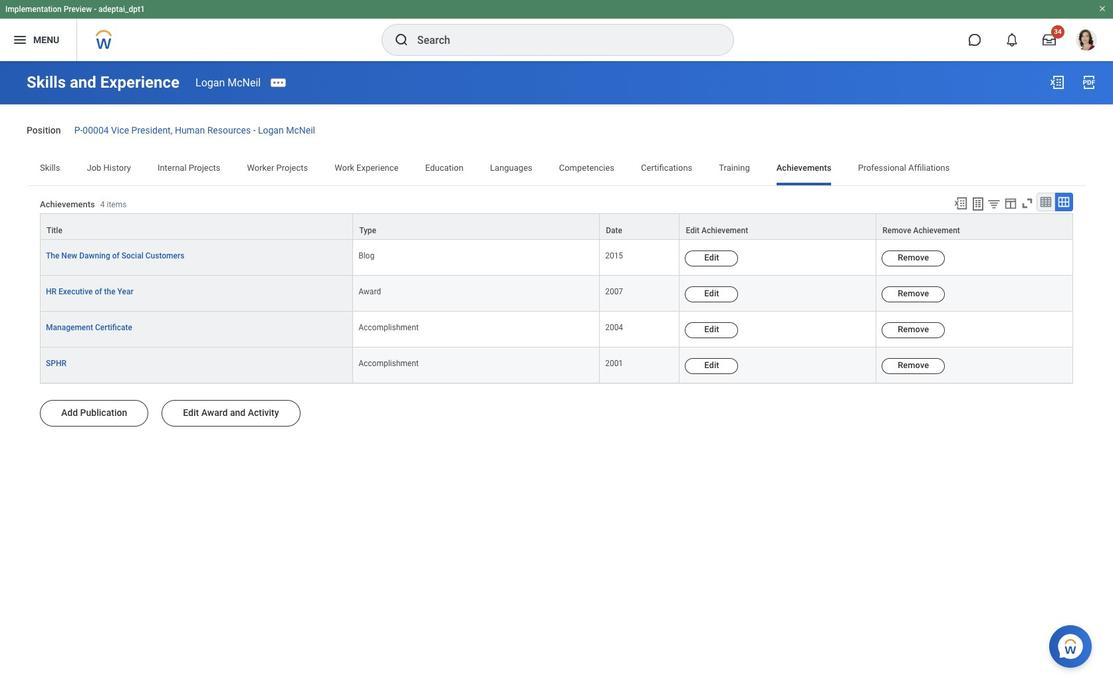 Task type: locate. For each thing, give the bounding box(es) containing it.
skills down position at the top
[[40, 163, 60, 173]]

menu button
[[0, 19, 77, 61]]

human
[[175, 125, 205, 136]]

skills
[[27, 73, 66, 92], [40, 163, 60, 173]]

social
[[122, 251, 143, 261]]

1 achievement from the left
[[702, 226, 748, 235]]

0 horizontal spatial of
[[95, 287, 102, 297]]

tab list containing skills
[[27, 153, 1087, 185]]

0 vertical spatial of
[[112, 251, 120, 261]]

menu
[[33, 34, 59, 45]]

achievement down export to excel icon
[[913, 226, 960, 235]]

edit achievement button
[[680, 214, 876, 239]]

2015
[[605, 251, 623, 261]]

skills for skills
[[40, 163, 60, 173]]

adeptai_dpt1
[[98, 5, 145, 14]]

1 vertical spatial skills
[[40, 163, 60, 173]]

0 horizontal spatial award
[[201, 408, 228, 418]]

tab list
[[27, 153, 1087, 185]]

date
[[606, 226, 622, 235]]

certifications
[[641, 163, 692, 173]]

logan
[[196, 76, 225, 89], [258, 125, 284, 136]]

1 horizontal spatial and
[[230, 408, 246, 418]]

table image
[[1039, 195, 1053, 209]]

award left activity
[[201, 408, 228, 418]]

and inside button
[[230, 408, 246, 418]]

expand table image
[[1057, 195, 1071, 209]]

1 horizontal spatial of
[[112, 251, 120, 261]]

edit inside the edit achievement popup button
[[686, 226, 700, 235]]

-
[[94, 5, 96, 14], [253, 125, 256, 136]]

award inside button
[[201, 408, 228, 418]]

0 vertical spatial skills
[[27, 73, 66, 92]]

add
[[61, 408, 78, 418]]

accomplishment for 2001
[[359, 359, 419, 368]]

edit award and activity
[[183, 408, 279, 418]]

logan up worker projects at left top
[[258, 125, 284, 136]]

remove for second remove button
[[898, 289, 929, 299]]

education
[[425, 163, 464, 173]]

achievement
[[702, 226, 748, 235], [913, 226, 960, 235]]

1 horizontal spatial projects
[[276, 163, 308, 173]]

and
[[70, 73, 96, 92], [230, 408, 246, 418]]

1 vertical spatial experience
[[357, 163, 399, 173]]

4 row from the top
[[40, 312, 1073, 348]]

tab list inside skills and experience main content
[[27, 153, 1087, 185]]

toolbar
[[948, 193, 1073, 213]]

0 horizontal spatial achievement
[[702, 226, 748, 235]]

click to view/edit grid preferences image
[[1004, 196, 1018, 211]]

and up p-
[[70, 73, 96, 92]]

00004
[[83, 125, 109, 136]]

3 remove button from the top
[[882, 323, 945, 338]]

1 horizontal spatial mcneil
[[286, 125, 315, 136]]

experience up "president,"
[[100, 73, 180, 92]]

accomplishment
[[359, 323, 419, 332], [359, 359, 419, 368]]

0 horizontal spatial projects
[[189, 163, 220, 173]]

1 vertical spatial accomplishment
[[359, 359, 419, 368]]

1 horizontal spatial logan
[[258, 125, 284, 136]]

3 edit button from the top
[[685, 323, 738, 338]]

activity
[[248, 408, 279, 418]]

professional affiliations
[[858, 163, 950, 173]]

2 achievement from the left
[[913, 226, 960, 235]]

remove inside remove achievement popup button
[[883, 226, 911, 235]]

blog
[[359, 251, 375, 261]]

dawning
[[79, 251, 110, 261]]

remove achievement button
[[877, 214, 1073, 239]]

0 vertical spatial accomplishment
[[359, 323, 419, 332]]

skills and experience
[[27, 73, 180, 92]]

- right preview
[[94, 5, 96, 14]]

experience
[[100, 73, 180, 92], [357, 163, 399, 173]]

of left social
[[112, 251, 120, 261]]

1 horizontal spatial achievement
[[913, 226, 960, 235]]

work experience
[[335, 163, 399, 173]]

justify image
[[12, 32, 28, 48]]

5 row from the top
[[40, 348, 1073, 384]]

0 vertical spatial experience
[[100, 73, 180, 92]]

notifications large image
[[1005, 33, 1019, 47]]

publication
[[80, 408, 127, 418]]

logan up p-00004 vice president, human resources - logan mcneil link
[[196, 76, 225, 89]]

achievements up the edit achievement popup button at the top
[[777, 163, 832, 173]]

preview
[[64, 5, 92, 14]]

the
[[104, 287, 115, 297]]

row
[[40, 213, 1073, 240], [40, 240, 1073, 276], [40, 276, 1073, 312], [40, 312, 1073, 348], [40, 348, 1073, 384]]

2 projects from the left
[[276, 163, 308, 173]]

close environment banner image
[[1099, 5, 1107, 13]]

mcneil up worker projects at left top
[[286, 125, 315, 136]]

- right resources at left top
[[253, 125, 256, 136]]

achievements
[[777, 163, 832, 173], [40, 200, 95, 210]]

remove for first remove button from the top of the skills and experience main content
[[898, 253, 929, 263]]

34 button
[[1035, 25, 1065, 55]]

projects
[[189, 163, 220, 173], [276, 163, 308, 173]]

sphr link
[[46, 356, 66, 368]]

inbox large image
[[1043, 33, 1056, 47]]

achievement down training
[[702, 226, 748, 235]]

job history
[[87, 163, 131, 173]]

projects right internal
[[189, 163, 220, 173]]

0 horizontal spatial logan
[[196, 76, 225, 89]]

1 row from the top
[[40, 213, 1073, 240]]

1 vertical spatial logan
[[258, 125, 284, 136]]

2 accomplishment from the top
[[359, 359, 419, 368]]

1 vertical spatial of
[[95, 287, 102, 297]]

1 horizontal spatial award
[[359, 287, 381, 297]]

projects right worker
[[276, 163, 308, 173]]

edit button
[[685, 251, 738, 267], [685, 287, 738, 303], [685, 323, 738, 338], [685, 358, 738, 374]]

1 vertical spatial -
[[253, 125, 256, 136]]

mcneil
[[228, 76, 261, 89], [286, 125, 315, 136]]

0 horizontal spatial and
[[70, 73, 96, 92]]

hr
[[46, 287, 57, 297]]

0 horizontal spatial experience
[[100, 73, 180, 92]]

1 vertical spatial and
[[230, 408, 246, 418]]

p-
[[74, 125, 83, 136]]

1 horizontal spatial achievements
[[777, 163, 832, 173]]

of left 'the' on the top of page
[[95, 287, 102, 297]]

0 vertical spatial -
[[94, 5, 96, 14]]

1 horizontal spatial -
[[253, 125, 256, 136]]

of
[[112, 251, 120, 261], [95, 287, 102, 297]]

award
[[359, 287, 381, 297], [201, 408, 228, 418]]

1 vertical spatial award
[[201, 408, 228, 418]]

award down blog
[[359, 287, 381, 297]]

hr executive of the year link
[[46, 285, 133, 297]]

and left activity
[[230, 408, 246, 418]]

0 horizontal spatial -
[[94, 5, 96, 14]]

of inside hr executive of the year link
[[95, 287, 102, 297]]

achievements for achievements
[[777, 163, 832, 173]]

4 remove button from the top
[[882, 358, 945, 374]]

0 vertical spatial logan
[[196, 76, 225, 89]]

0 vertical spatial award
[[359, 287, 381, 297]]

0 vertical spatial mcneil
[[228, 76, 261, 89]]

remove
[[883, 226, 911, 235], [898, 253, 929, 263], [898, 289, 929, 299], [898, 325, 929, 334], [898, 360, 929, 370]]

remove button
[[882, 251, 945, 267], [882, 287, 945, 303], [882, 323, 945, 338], [882, 358, 945, 374]]

profile logan mcneil image
[[1076, 29, 1097, 53]]

mcneil up resources at left top
[[228, 76, 261, 89]]

1 horizontal spatial experience
[[357, 163, 399, 173]]

customers
[[145, 251, 184, 261]]

1 accomplishment from the top
[[359, 323, 419, 332]]

competencies
[[559, 163, 614, 173]]

1 vertical spatial achievements
[[40, 200, 95, 210]]

export to excel image
[[1049, 74, 1065, 90]]

0 vertical spatial achievements
[[777, 163, 832, 173]]

accomplishment for 2004
[[359, 323, 419, 332]]

internal projects
[[158, 163, 220, 173]]

skills down the menu
[[27, 73, 66, 92]]

implementation
[[5, 5, 62, 14]]

0 horizontal spatial achievements
[[40, 200, 95, 210]]

p-00004 vice president, human resources - logan mcneil
[[74, 125, 315, 136]]

1 projects from the left
[[189, 163, 220, 173]]

achievements up title
[[40, 200, 95, 210]]

experience right work
[[357, 163, 399, 173]]

projects for worker projects
[[276, 163, 308, 173]]

edit
[[686, 226, 700, 235], [704, 253, 719, 263], [704, 289, 719, 299], [704, 325, 719, 334], [704, 360, 719, 370], [183, 408, 199, 418]]



Task type: describe. For each thing, give the bounding box(es) containing it.
menu banner
[[0, 0, 1113, 61]]

edit award and activity button
[[162, 400, 300, 427]]

export to worksheets image
[[970, 196, 986, 212]]

achievements 4 items
[[40, 200, 127, 210]]

resources
[[207, 125, 251, 136]]

remove for 2nd remove button from the bottom of the skills and experience main content
[[898, 325, 929, 334]]

the
[[46, 251, 59, 261]]

2007
[[605, 287, 623, 297]]

2 remove button from the top
[[882, 287, 945, 303]]

add publication
[[61, 408, 127, 418]]

worker projects
[[247, 163, 308, 173]]

management
[[46, 323, 93, 332]]

management certificate link
[[46, 321, 132, 332]]

type button
[[353, 214, 599, 239]]

select to filter grid data image
[[987, 197, 1002, 211]]

certificate
[[95, 323, 132, 332]]

Search Workday  search field
[[417, 25, 706, 55]]

achievement for remove achievement
[[913, 226, 960, 235]]

title button
[[41, 214, 353, 239]]

the new dawning of social customers
[[46, 251, 184, 261]]

new
[[61, 251, 77, 261]]

type
[[359, 226, 376, 235]]

logan inside p-00004 vice president, human resources - logan mcneil link
[[258, 125, 284, 136]]

34
[[1054, 28, 1062, 35]]

2004
[[605, 323, 623, 332]]

1 edit button from the top
[[685, 251, 738, 267]]

management certificate
[[46, 323, 132, 332]]

achievements for achievements 4 items
[[40, 200, 95, 210]]

position
[[27, 125, 61, 136]]

president,
[[131, 125, 173, 136]]

job
[[87, 163, 101, 173]]

0 vertical spatial and
[[70, 73, 96, 92]]

sphr
[[46, 359, 66, 368]]

hr executive of the year
[[46, 287, 133, 297]]

fullscreen image
[[1020, 196, 1035, 211]]

remove for 4th remove button
[[898, 360, 929, 370]]

internal
[[158, 163, 187, 173]]

skills and experience main content
[[0, 61, 1113, 482]]

edit achievement
[[686, 226, 748, 235]]

work
[[335, 163, 354, 173]]

skills for skills and experience
[[27, 73, 66, 92]]

export to excel image
[[954, 196, 968, 211]]

row containing title
[[40, 213, 1073, 240]]

executive
[[59, 287, 93, 297]]

p-00004 vice president, human resources - logan mcneil link
[[74, 122, 315, 136]]

items
[[107, 200, 127, 210]]

2001
[[605, 359, 623, 368]]

1 remove button from the top
[[882, 251, 945, 267]]

0 horizontal spatial mcneil
[[228, 76, 261, 89]]

professional
[[858, 163, 906, 173]]

1 vertical spatial mcneil
[[286, 125, 315, 136]]

projects for internal projects
[[189, 163, 220, 173]]

languages
[[490, 163, 532, 173]]

worker
[[247, 163, 274, 173]]

the new dawning of social customers link
[[46, 249, 184, 261]]

- inside skills and experience main content
[[253, 125, 256, 136]]

4
[[100, 200, 105, 210]]

training
[[719, 163, 750, 173]]

title
[[47, 226, 62, 235]]

achievement for edit achievement
[[702, 226, 748, 235]]

logan mcneil
[[196, 76, 261, 89]]

toolbar inside skills and experience main content
[[948, 193, 1073, 213]]

edit inside edit award and activity button
[[183, 408, 199, 418]]

year
[[117, 287, 133, 297]]

4 edit button from the top
[[685, 358, 738, 374]]

2 row from the top
[[40, 240, 1073, 276]]

remove achievement
[[883, 226, 960, 235]]

add publication button
[[40, 400, 148, 427]]

vice
[[111, 125, 129, 136]]

history
[[103, 163, 131, 173]]

3 row from the top
[[40, 276, 1073, 312]]

logan mcneil link
[[196, 76, 261, 89]]

search image
[[393, 32, 409, 48]]

of inside the new dawning of social customers link
[[112, 251, 120, 261]]

implementation preview -   adeptai_dpt1
[[5, 5, 145, 14]]

- inside menu banner
[[94, 5, 96, 14]]

2 edit button from the top
[[685, 287, 738, 303]]

affiliations
[[909, 163, 950, 173]]

view printable version (pdf) image
[[1081, 74, 1097, 90]]

date button
[[600, 214, 679, 239]]



Task type: vqa. For each thing, say whether or not it's contained in the screenshot.
Of to the top
yes



